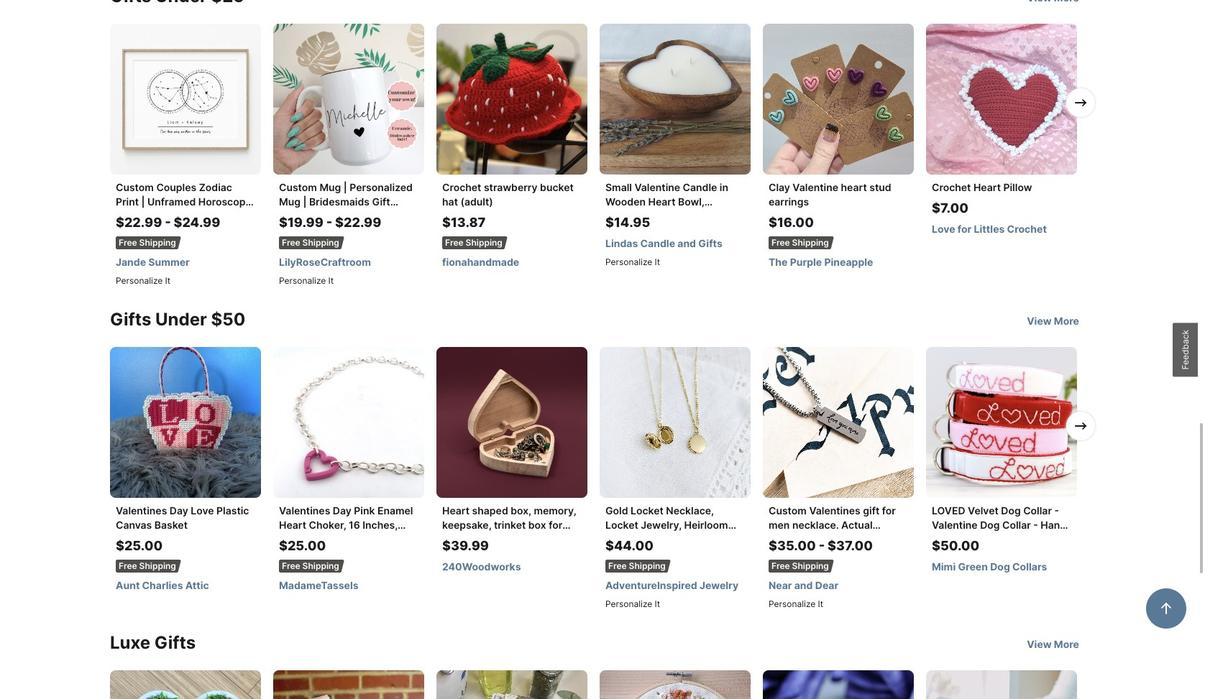 Task type: describe. For each thing, give the bounding box(es) containing it.
| right art
[[158, 210, 161, 222]]

sign
[[116, 210, 137, 222]]

gifts inside custom mug | personalized mug | bridesmaids gift ideas | wedding party gifts $19.99 - $22.99
[[388, 210, 412, 222]]

valentines inside heart shaped box, memory, keepsake, trinket box for valentines or mothers day $39.99 240woodworks
[[442, 534, 494, 546]]

littles
[[974, 223, 1005, 235]]

it inside $14.95 lindas candle and gifts personalize it
[[655, 257, 660, 268]]

green
[[958, 561, 988, 573]]

$22.99 inside custom mug | personalized mug | bridesmaids gift ideas | wedding party gifts $19.99 - $22.99
[[335, 215, 381, 230]]

valentine for heart
[[635, 181, 680, 193]]

jewelry
[[700, 580, 739, 592]]

free for madametassels
[[282, 561, 300, 572]]

collars
[[1013, 561, 1047, 573]]

| up bridesmaids at the top left of the page
[[344, 181, 347, 193]]

unframed
[[147, 196, 196, 208]]

it inside near and dear personalize it
[[818, 599, 824, 610]]

$35.00
[[769, 539, 816, 554]]

in
[[720, 181, 729, 193]]

canvas
[[116, 519, 152, 531]]

$13.87
[[442, 215, 486, 230]]

lindas
[[606, 237, 638, 250]]

crochet for $7.00
[[932, 181, 971, 193]]

adventureinspired jewelry personalize it
[[606, 580, 739, 610]]

jande summer personalize it
[[116, 256, 190, 286]]

wedding inside custom couples zodiac print | unframed horoscope sign art | personalized wedding gift
[[116, 224, 159, 237]]

pillow
[[1004, 181, 1032, 193]]

0 vertical spatial tabler image
[[1072, 94, 1090, 111]]

clay
[[769, 181, 790, 193]]

near and dear personalize it
[[769, 580, 839, 610]]

crochet heart pillow $7.00 love for littles crochet
[[932, 181, 1047, 235]]

lilyrosecraftroom
[[279, 256, 371, 268]]

$50.00
[[932, 539, 980, 554]]

it inside lilyrosecraftroom personalize it
[[328, 275, 334, 286]]

shipping for near and dear
[[792, 561, 829, 572]]

view for gifts under $50
[[1027, 315, 1052, 327]]

shipping for aunt charlies attic
[[139, 561, 176, 572]]

gifts right luxe
[[154, 633, 196, 654]]

plastic
[[216, 505, 249, 517]]

or
[[496, 534, 506, 546]]

hat
[[442, 196, 458, 208]]

lilyrosecraftroom personalize it
[[279, 256, 371, 286]]

| up art
[[141, 196, 145, 208]]

$50
[[211, 309, 245, 330]]

shipping for madametassels
[[302, 561, 339, 572]]

necklace,
[[666, 505, 714, 517]]

for inside heart shaped box, memory, keepsake, trinket box for valentines or mothers day $39.99 240woodworks
[[549, 519, 563, 531]]

$37.00
[[828, 539, 873, 554]]

heirloom
[[684, 519, 728, 531]]

gift inside custom couples zodiac print | unframed horoscope sign art | personalized wedding gift
[[162, 224, 180, 237]]

day inside heart shaped box, memory, keepsake, trinket box for valentines or mothers day $39.99 240woodworks
[[552, 534, 571, 546]]

bucket
[[540, 181, 574, 193]]

free for fionahandmade
[[445, 237, 464, 248]]

print
[[116, 196, 139, 208]]

fionahandmade
[[442, 256, 519, 268]]

free shipping for jande summer
[[119, 237, 176, 248]]

under
[[155, 309, 207, 330]]

valentines day love plastic canvas basket 286399726977990656 image
[[110, 347, 261, 498]]

box
[[528, 519, 546, 531]]

loved velvet dog collar - valentine dog collar - hand embroidered dog collar - i am loved dog collar - cute dog collar 283399928813125633 image
[[926, 347, 1077, 498]]

soy
[[606, 224, 624, 237]]

shipping for fionahandmade
[[466, 237, 503, 248]]

day inside valentines day love plastic canvas basket $25.00
[[170, 505, 188, 517]]

personalize inside adventureinspired jewelry personalize it
[[606, 599, 652, 610]]

aunt charlies attic
[[116, 580, 209, 592]]

2 $25.00 from the left
[[279, 539, 326, 554]]

crochet heart pillow 286760852347584512 image
[[926, 24, 1077, 175]]

crochet for hat
[[442, 181, 481, 193]]

free for adventureinspired jewelry
[[608, 561, 627, 572]]

custom for custom couples zodiac print | unframed horoscope sign art | personalized wedding gift
[[116, 181, 154, 193]]

$14.95
[[606, 215, 650, 230]]

personalize inside 'jande summer personalize it'
[[116, 275, 163, 286]]

$24.99
[[174, 215, 220, 230]]

personalized inside custom mug | personalized mug | bridesmaids gift ideas | wedding party gifts $19.99 - $22.99
[[350, 181, 413, 193]]

view for luxe gifts
[[1027, 639, 1052, 651]]

art
[[140, 210, 155, 222]]

shipping for the purple pineapple
[[792, 237, 829, 248]]

mothers
[[509, 534, 550, 546]]

$16.00
[[769, 215, 814, 230]]

custom for custom mug | personalized mug | bridesmaids gift ideas | wedding party gifts $19.99 - $22.99
[[279, 181, 317, 193]]

earrings
[[769, 196, 809, 208]]

custom mug | personalized mug | bridesmaids gift ideas | wedding party gifts $19.99 - $22.99
[[279, 181, 413, 230]]

custom couples zodiac print | unframed horoscope sign art | personalized wedding gift 285697504256524289 image
[[110, 24, 261, 175]]

the
[[769, 256, 788, 268]]

dear
[[815, 580, 839, 592]]

dog
[[990, 561, 1010, 573]]

box,
[[511, 505, 531, 517]]

gold locket necklace, locket jewelry, heirloom gift $44.00
[[606, 505, 728, 554]]

heart shaped box, memory, keepsake, trinket box for valentines or mothers day $39.99 240woodworks
[[442, 505, 576, 573]]

gifts left under
[[110, 309, 151, 330]]

free shipping for aunt charlies attic
[[119, 561, 176, 572]]

purple
[[790, 256, 822, 268]]

view more for luxe gifts
[[1027, 639, 1079, 651]]

shaped
[[472, 505, 508, 517]]

custom couples zodiac print | unframed horoscope sign art | personalized wedding gift
[[116, 181, 252, 237]]

more for luxe gifts
[[1054, 639, 1079, 651]]

clay valentine heart stud earrings $16.00
[[769, 181, 891, 230]]

love inside valentines day love plastic canvas basket $25.00
[[191, 505, 214, 517]]

$35.00 - $37.00
[[769, 539, 873, 554]]

small valentine candle in wooden heart bowl, lavender scented natural soy candle
[[606, 181, 732, 237]]

natural
[[696, 210, 732, 222]]

personalize inside lilyrosecraftroom personalize it
[[279, 275, 326, 286]]

$25.00 inside valentines day love plastic canvas basket $25.00
[[116, 539, 163, 554]]

crochet strawberry bucket hat (adult) $13.87
[[442, 181, 574, 230]]

aunt
[[116, 580, 140, 592]]

personalize inside near and dear personalize it
[[769, 599, 816, 610]]



Task type: locate. For each thing, give the bounding box(es) containing it.
custom inside custom couples zodiac print | unframed horoscope sign art | personalized wedding gift
[[116, 181, 154, 193]]

shipping up fionahandmade
[[466, 237, 503, 248]]

shipping up adventureinspired
[[629, 561, 666, 572]]

personalize down lilyrosecraftroom
[[279, 275, 326, 286]]

1 horizontal spatial -
[[326, 215, 332, 230]]

0 horizontal spatial personalized
[[164, 210, 227, 222]]

free shipping up aunt charlies attic
[[119, 561, 176, 572]]

wooden
[[606, 196, 646, 208]]

- left $37.00
[[819, 539, 825, 554]]

0 vertical spatial wedding
[[314, 210, 357, 222]]

valentines up canvas
[[116, 505, 167, 517]]

$25.00 down canvas
[[116, 539, 163, 554]]

1 horizontal spatial tabler image
[[1072, 418, 1090, 435]]

heart
[[974, 181, 1001, 193], [648, 196, 676, 208], [442, 505, 470, 517]]

1 more from the top
[[1054, 315, 1079, 327]]

heart up scented
[[648, 196, 676, 208]]

1 vertical spatial day
[[552, 534, 571, 546]]

0 vertical spatial mug
[[320, 181, 341, 193]]

0 horizontal spatial love
[[191, 505, 214, 517]]

0 vertical spatial valentines
[[116, 505, 167, 517]]

free up near
[[772, 561, 790, 572]]

day up basket
[[170, 505, 188, 517]]

it down lilyrosecraftroom
[[328, 275, 334, 286]]

1 $22.99 from the left
[[116, 215, 162, 230]]

charlies
[[142, 580, 183, 592]]

candle for $14.95
[[640, 237, 675, 250]]

2 horizontal spatial crochet
[[1007, 223, 1047, 235]]

stud
[[870, 181, 891, 193]]

2 vertical spatial gift
[[606, 534, 624, 546]]

2 valentine from the left
[[793, 181, 839, 193]]

shipping up lilyrosecraftroom
[[302, 237, 339, 248]]

1 valentine from the left
[[635, 181, 680, 193]]

0 horizontal spatial day
[[170, 505, 188, 517]]

240woodworks
[[442, 561, 521, 573]]

custom up ideas
[[279, 181, 317, 193]]

personalized up party
[[350, 181, 413, 193]]

1 horizontal spatial valentine
[[793, 181, 839, 193]]

crochet right littles
[[1007, 223, 1047, 235]]

1 horizontal spatial valentines
[[442, 534, 494, 546]]

shipping
[[139, 237, 176, 248], [302, 237, 339, 248], [466, 237, 503, 248], [792, 237, 829, 248], [139, 561, 176, 572], [302, 561, 339, 572], [629, 561, 666, 572], [792, 561, 829, 572]]

personalize down lindas
[[606, 257, 652, 268]]

gift down the unframed
[[162, 224, 180, 237]]

lavender
[[606, 210, 651, 222]]

1 horizontal spatial love
[[932, 223, 955, 235]]

gifts inside $14.95 lindas candle and gifts personalize it
[[698, 237, 723, 250]]

custom valentines gift for men necklace. actual handwriting or drawing gift for him. gift for husband. boyfriend gift. bar necklace for him 287984560685400065 image
[[763, 347, 914, 498]]

0 horizontal spatial tabler image
[[98, 418, 115, 435]]

gifts
[[388, 210, 412, 222], [698, 237, 723, 250], [110, 309, 151, 330], [154, 633, 196, 654]]

trinket
[[494, 519, 526, 531]]

valentine inside clay valentine heart stud earrings $16.00
[[793, 181, 839, 193]]

2 horizontal spatial -
[[819, 539, 825, 554]]

free for the purple pineapple
[[772, 237, 790, 248]]

$22.99
[[116, 215, 162, 230], [335, 215, 381, 230]]

1 vertical spatial view
[[1027, 639, 1052, 651]]

2 view from the top
[[1027, 639, 1052, 651]]

$19.99
[[279, 215, 323, 230]]

gift
[[372, 196, 390, 208], [162, 224, 180, 237], [606, 534, 624, 546]]

0 vertical spatial for
[[958, 223, 972, 235]]

free up aunt
[[119, 561, 137, 572]]

gold
[[606, 505, 628, 517]]

2 vertical spatial heart
[[442, 505, 470, 517]]

0 vertical spatial view more
[[1027, 315, 1079, 327]]

free up jande
[[119, 237, 137, 248]]

| up ideas
[[303, 196, 307, 208]]

free shipping down $44.00
[[608, 561, 666, 572]]

free shipping up purple
[[772, 237, 829, 248]]

wedding down bridesmaids at the top left of the page
[[314, 210, 357, 222]]

gold locket necklace, locket jewelry, heirloom gift 284606333586964480 image
[[600, 347, 751, 498]]

valentine inside "small valentine candle in wooden heart bowl, lavender scented natural soy candle"
[[635, 181, 680, 193]]

1 horizontal spatial $25.00
[[279, 539, 326, 554]]

$50.00 mimi green dog collars
[[932, 539, 1047, 573]]

adventureinspired
[[606, 580, 697, 592]]

personalize down jande
[[116, 275, 163, 286]]

-
[[165, 215, 171, 230], [326, 215, 332, 230], [819, 539, 825, 554]]

shipping for adventureinspired jewelry
[[629, 561, 666, 572]]

$22.99 down print
[[116, 215, 162, 230]]

and
[[678, 237, 696, 250], [794, 580, 813, 592]]

mug up ideas
[[279, 196, 301, 208]]

1 vertical spatial personalized
[[164, 210, 227, 222]]

free for jande summer
[[119, 237, 137, 248]]

gift down gold
[[606, 534, 624, 546]]

1 view from the top
[[1027, 315, 1052, 327]]

wedding down art
[[116, 224, 159, 237]]

valentine up scented
[[635, 181, 680, 193]]

- for $35.00
[[819, 539, 825, 554]]

1 horizontal spatial $22.99
[[335, 215, 381, 230]]

0 horizontal spatial valentine
[[635, 181, 680, 193]]

jewelry,
[[641, 519, 682, 531]]

it down adventureinspired
[[655, 599, 660, 610]]

basket
[[154, 519, 188, 531]]

for inside crochet heart pillow $7.00 love for littles crochet
[[958, 223, 972, 235]]

0 vertical spatial personalized
[[350, 181, 413, 193]]

0 horizontal spatial for
[[549, 519, 563, 531]]

valentines
[[116, 505, 167, 517], [442, 534, 494, 546]]

2 custom from the left
[[279, 181, 317, 193]]

custom mug | personalized mug | bridesmaids gift ideas | wedding party gifts 259267909695750145 image
[[273, 24, 424, 175]]

custom
[[116, 181, 154, 193], [279, 181, 317, 193]]

valentines day love plastic canvas basket $25.00
[[116, 505, 249, 554]]

custom inside custom mug | personalized mug | bridesmaids gift ideas | wedding party gifts $19.99 - $22.99
[[279, 181, 317, 193]]

couples
[[156, 181, 197, 193]]

personalize down near
[[769, 599, 816, 610]]

1 horizontal spatial day
[[552, 534, 571, 546]]

heart
[[841, 181, 867, 193]]

it down summer
[[165, 275, 171, 286]]

and left dear
[[794, 580, 813, 592]]

free for aunt charlies attic
[[119, 561, 137, 572]]

shipping for jande summer
[[139, 237, 176, 248]]

gift inside custom mug | personalized mug | bridesmaids gift ideas | wedding party gifts $19.99 - $22.99
[[372, 196, 390, 208]]

free shipping for madametassels
[[282, 561, 339, 572]]

shipping up purple
[[792, 237, 829, 248]]

1 horizontal spatial for
[[958, 223, 972, 235]]

1 vertical spatial love
[[191, 505, 214, 517]]

attic
[[185, 580, 209, 592]]

valentines down "keepsake,"
[[442, 534, 494, 546]]

candle down scented
[[640, 237, 675, 250]]

jande
[[116, 256, 146, 268]]

free down $19.99
[[282, 237, 300, 248]]

day down memory,
[[552, 534, 571, 546]]

free down $13.87
[[445, 237, 464, 248]]

candle down lavender at right top
[[626, 224, 661, 237]]

free shipping for the purple pineapple
[[772, 237, 829, 248]]

for left littles
[[958, 223, 972, 235]]

free shipping down $19.99
[[282, 237, 339, 248]]

1 horizontal spatial heart
[[648, 196, 676, 208]]

love left plastic
[[191, 505, 214, 517]]

gifts under $50
[[110, 309, 245, 330]]

0 vertical spatial locket
[[631, 505, 664, 517]]

personalized down the unframed
[[164, 210, 227, 222]]

horoscope
[[198, 196, 252, 208]]

1 vertical spatial view more
[[1027, 639, 1079, 651]]

- down the unframed
[[165, 215, 171, 230]]

0 vertical spatial day
[[170, 505, 188, 517]]

free shipping up fionahandmade
[[445, 237, 503, 248]]

1 vertical spatial candle
[[626, 224, 661, 237]]

free shipping down '$35.00'
[[772, 561, 829, 572]]

free
[[119, 237, 137, 248], [282, 237, 300, 248], [445, 237, 464, 248], [772, 237, 790, 248], [119, 561, 137, 572], [282, 561, 300, 572], [608, 561, 627, 572], [772, 561, 790, 572]]

$22.99 - $24.99
[[116, 215, 220, 230]]

personalize inside $14.95 lindas candle and gifts personalize it
[[606, 257, 652, 268]]

1 vertical spatial and
[[794, 580, 813, 592]]

0 horizontal spatial valentines
[[116, 505, 167, 517]]

love down the $7.00
[[932, 223, 955, 235]]

free shipping for fionahandmade
[[445, 237, 503, 248]]

heart up "keepsake,"
[[442, 505, 470, 517]]

shipping up madametassels
[[302, 561, 339, 572]]

- for $22.99
[[165, 215, 171, 230]]

it down dear
[[818, 599, 824, 610]]

personalize down adventureinspired
[[606, 599, 652, 610]]

1 vertical spatial tabler image
[[98, 418, 115, 435]]

heart inside crochet heart pillow $7.00 love for littles crochet
[[974, 181, 1001, 193]]

gifts right party
[[388, 210, 412, 222]]

- inside custom mug | personalized mug | bridesmaids gift ideas | wedding party gifts $19.99 - $22.99
[[326, 215, 332, 230]]

small
[[606, 181, 632, 193]]

love inside crochet heart pillow $7.00 love for littles crochet
[[932, 223, 955, 235]]

0 horizontal spatial mug
[[279, 196, 301, 208]]

free shipping up jande
[[119, 237, 176, 248]]

free up madametassels
[[282, 561, 300, 572]]

2 $22.99 from the left
[[335, 215, 381, 230]]

luxe gifts
[[110, 633, 196, 654]]

1 vertical spatial for
[[549, 519, 563, 531]]

for down memory,
[[549, 519, 563, 531]]

for
[[958, 223, 972, 235], [549, 519, 563, 531]]

free shipping up madametassels
[[282, 561, 339, 572]]

and inside near and dear personalize it
[[794, 580, 813, 592]]

day
[[170, 505, 188, 517], [552, 534, 571, 546]]

1 horizontal spatial personalized
[[350, 181, 413, 193]]

free shipping for near and dear
[[772, 561, 829, 572]]

love
[[932, 223, 955, 235], [191, 505, 214, 517]]

it inside 'jande summer personalize it'
[[165, 275, 171, 286]]

it inside adventureinspired jewelry personalize it
[[655, 599, 660, 610]]

1 view more from the top
[[1027, 315, 1079, 327]]

0 vertical spatial view
[[1027, 315, 1052, 327]]

view more for gifts under $50
[[1027, 315, 1079, 327]]

1 horizontal spatial custom
[[279, 181, 317, 193]]

shipping up aunt charlies attic
[[139, 561, 176, 572]]

gift up party
[[372, 196, 390, 208]]

$7.00
[[932, 201, 969, 216]]

free shipping for lilyrosecraftroom
[[282, 237, 339, 248]]

$39.99
[[442, 539, 489, 554]]

keepsake,
[[442, 519, 492, 531]]

madametassels
[[279, 580, 359, 592]]

1 horizontal spatial and
[[794, 580, 813, 592]]

free down $44.00
[[608, 561, 627, 572]]

1 horizontal spatial tabler image
[[1072, 94, 1090, 111]]

crochet up the $7.00
[[932, 181, 971, 193]]

more
[[1054, 315, 1079, 327], [1054, 639, 1079, 651]]

crochet up hat
[[442, 181, 481, 193]]

0 horizontal spatial gift
[[162, 224, 180, 237]]

1 vertical spatial more
[[1054, 639, 1079, 651]]

tabler image
[[98, 94, 115, 111], [1072, 418, 1090, 435]]

locket down gold
[[606, 519, 638, 531]]

heart shaped box, memory, keepsake, trinket box for valentines or mothers day 285883320950276096 image
[[437, 347, 588, 498]]

mug up bridesmaids at the top left of the page
[[320, 181, 341, 193]]

2 vertical spatial candle
[[640, 237, 675, 250]]

shipping down $35.00 - $37.00
[[792, 561, 829, 572]]

valentine
[[635, 181, 680, 193], [793, 181, 839, 193]]

2 more from the top
[[1054, 639, 1079, 651]]

1 horizontal spatial gift
[[372, 196, 390, 208]]

small valentine candle in wooden heart bowl, lavender scented natural soy candle 285151910265946112 image
[[600, 24, 751, 175]]

and inside $14.95 lindas candle and gifts personalize it
[[678, 237, 696, 250]]

0 vertical spatial heart
[[974, 181, 1001, 193]]

shipping for lilyrosecraftroom
[[302, 237, 339, 248]]

gift inside the "gold locket necklace, locket jewelry, heirloom gift $44.00"
[[606, 534, 624, 546]]

0 horizontal spatial wedding
[[116, 224, 159, 237]]

1 horizontal spatial crochet
[[932, 181, 971, 193]]

1 vertical spatial tabler image
[[1072, 418, 1090, 435]]

locket up jewelry,
[[631, 505, 664, 517]]

0 vertical spatial candle
[[683, 181, 717, 193]]

1 vertical spatial wedding
[[116, 224, 159, 237]]

free shipping for adventureinspired jewelry
[[608, 561, 666, 572]]

bridesmaids
[[309, 196, 370, 208]]

free up the
[[772, 237, 790, 248]]

free for lilyrosecraftroom
[[282, 237, 300, 248]]

1 custom from the left
[[116, 181, 154, 193]]

clay valentine heart stud earrings 286785015833591809 image
[[763, 24, 914, 175]]

1 vertical spatial valentines
[[442, 534, 494, 546]]

locket
[[631, 505, 664, 517], [606, 519, 638, 531]]

2 view more from the top
[[1027, 639, 1079, 651]]

summer
[[148, 256, 190, 268]]

near
[[769, 580, 792, 592]]

scented
[[653, 210, 694, 222]]

1 horizontal spatial mug
[[320, 181, 341, 193]]

candle inside $14.95 lindas candle and gifts personalize it
[[640, 237, 675, 250]]

view more
[[1027, 315, 1079, 327], [1027, 639, 1079, 651]]

the purple pineapple
[[769, 256, 873, 268]]

0 horizontal spatial custom
[[116, 181, 154, 193]]

it down scented
[[655, 257, 660, 268]]

personalized inside custom couples zodiac print | unframed horoscope sign art | personalized wedding gift
[[164, 210, 227, 222]]

valentines inside valentines day love plastic canvas basket $25.00
[[116, 505, 167, 517]]

valentine for $16.00
[[793, 181, 839, 193]]

$22.99 down bridesmaids at the top left of the page
[[335, 215, 381, 230]]

and down scented
[[678, 237, 696, 250]]

0 horizontal spatial and
[[678, 237, 696, 250]]

shipping up summer
[[139, 237, 176, 248]]

heart inside "small valentine candle in wooden heart bowl, lavender scented natural soy candle"
[[648, 196, 676, 208]]

tabler image
[[1072, 94, 1090, 111], [98, 418, 115, 435]]

$14.95 lindas candle and gifts personalize it
[[606, 215, 723, 268]]

party
[[360, 210, 386, 222]]

1 horizontal spatial wedding
[[314, 210, 357, 222]]

2 horizontal spatial heart
[[974, 181, 1001, 193]]

luxe
[[110, 633, 150, 654]]

0 vertical spatial love
[[932, 223, 955, 235]]

valentine up earrings
[[793, 181, 839, 193]]

$25.00 up madametassels
[[279, 539, 326, 554]]

crochet strawberry bucket hat (adult) 268986908772302848 image
[[437, 24, 588, 175]]

it
[[655, 257, 660, 268], [165, 275, 171, 286], [328, 275, 334, 286], [655, 599, 660, 610], [818, 599, 824, 610]]

more for gifts under $50
[[1054, 315, 1079, 327]]

zodiac
[[199, 181, 232, 193]]

0 horizontal spatial -
[[165, 215, 171, 230]]

wedding
[[314, 210, 357, 222], [116, 224, 159, 237]]

1 vertical spatial gift
[[162, 224, 180, 237]]

1 vertical spatial locket
[[606, 519, 638, 531]]

- down bridesmaids at the top left of the page
[[326, 215, 332, 230]]

memory,
[[534, 505, 576, 517]]

(adult)
[[461, 196, 493, 208]]

0 vertical spatial and
[[678, 237, 696, 250]]

heart left pillow at the right of the page
[[974, 181, 1001, 193]]

ideas
[[279, 210, 305, 222]]

1 vertical spatial mug
[[279, 196, 301, 208]]

0 horizontal spatial crochet
[[442, 181, 481, 193]]

free for near and dear
[[772, 561, 790, 572]]

gifts down natural
[[698, 237, 723, 250]]

0 horizontal spatial $22.99
[[116, 215, 162, 230]]

bowl,
[[678, 196, 705, 208]]

valentines day pink enamel heart choker, 16 inches, nickel free, cute love jewelry, unique handmade necklace, valentines gift for her 285833358230601728 image
[[273, 347, 424, 498]]

candle for small
[[683, 181, 717, 193]]

|
[[344, 181, 347, 193], [141, 196, 145, 208], [303, 196, 307, 208], [158, 210, 161, 222], [308, 210, 312, 222]]

0 vertical spatial tabler image
[[98, 94, 115, 111]]

personalized
[[350, 181, 413, 193], [164, 210, 227, 222]]

heart inside heart shaped box, memory, keepsake, trinket box for valentines or mothers day $39.99 240woodworks
[[442, 505, 470, 517]]

strawberry
[[484, 181, 538, 193]]

| right ideas
[[308, 210, 312, 222]]

0 horizontal spatial heart
[[442, 505, 470, 517]]

candle up bowl,
[[683, 181, 717, 193]]

mimi
[[932, 561, 956, 573]]

0 horizontal spatial $25.00
[[116, 539, 163, 554]]

pineapple
[[825, 256, 873, 268]]

1 vertical spatial heart
[[648, 196, 676, 208]]

0 vertical spatial more
[[1054, 315, 1079, 327]]

wedding inside custom mug | personalized mug | bridesmaids gift ideas | wedding party gifts $19.99 - $22.99
[[314, 210, 357, 222]]

$44.00
[[606, 539, 654, 554]]

0 vertical spatial gift
[[372, 196, 390, 208]]

crochet inside crochet strawberry bucket hat (adult) $13.87
[[442, 181, 481, 193]]

1 $25.00 from the left
[[116, 539, 163, 554]]

2 horizontal spatial gift
[[606, 534, 624, 546]]

0 horizontal spatial tabler image
[[98, 94, 115, 111]]

free shipping
[[119, 237, 176, 248], [282, 237, 339, 248], [445, 237, 503, 248], [772, 237, 829, 248], [119, 561, 176, 572], [282, 561, 339, 572], [608, 561, 666, 572], [772, 561, 829, 572]]

custom up print
[[116, 181, 154, 193]]



Task type: vqa. For each thing, say whether or not it's contained in the screenshot.
Perimeter Woods Shopping Center button
no



